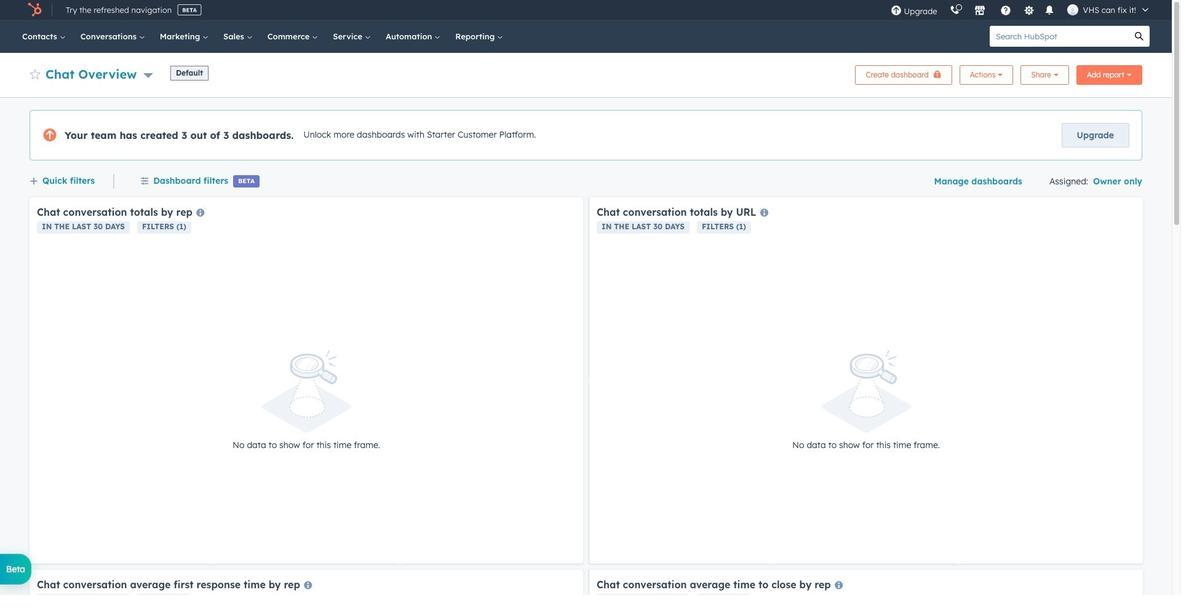 Task type: describe. For each thing, give the bounding box(es) containing it.
chat conversation average first response time by rep element
[[30, 570, 583, 596]]

chat conversation totals by rep element
[[30, 198, 583, 564]]

marketplaces image
[[975, 6, 986, 17]]

chat conversation totals by url element
[[590, 198, 1143, 564]]

jer mill image
[[1067, 4, 1079, 15]]



Task type: locate. For each thing, give the bounding box(es) containing it.
banner
[[30, 62, 1143, 85]]

Search HubSpot search field
[[990, 26, 1129, 47]]

menu
[[885, 0, 1158, 20]]

chat conversation average time to close by rep element
[[590, 570, 1143, 596]]



Task type: vqa. For each thing, say whether or not it's contained in the screenshot.
Chat conversation average first response time by rep element
yes



